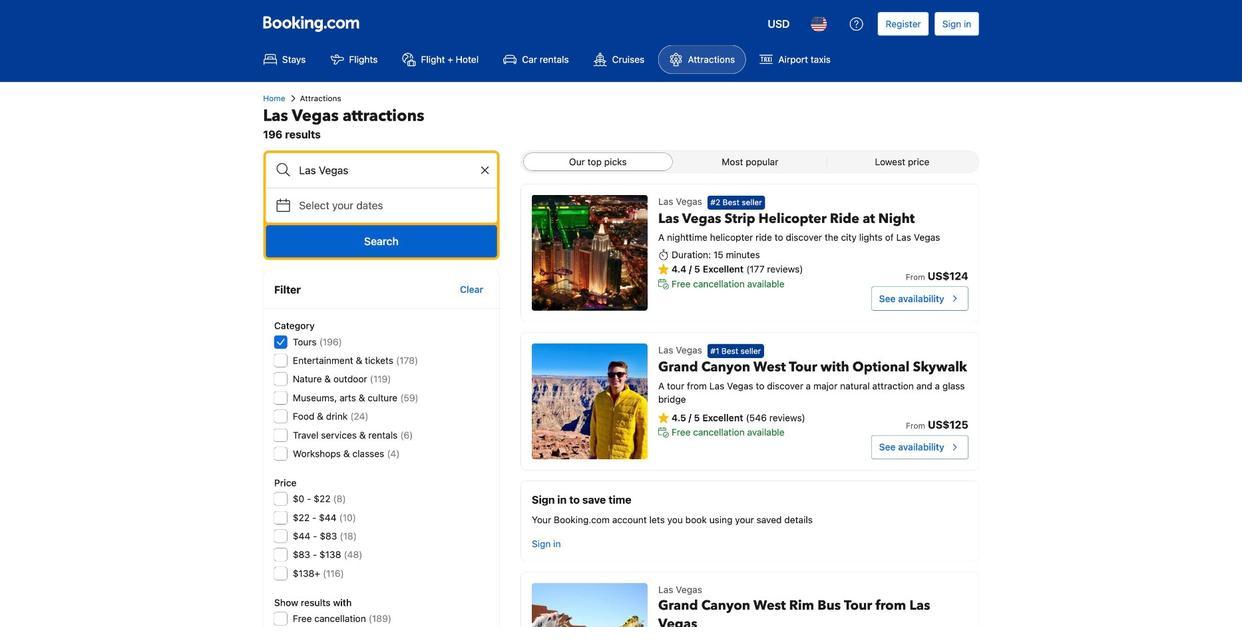 Task type: locate. For each thing, give the bounding box(es) containing it.
Where are you going? search field
[[266, 153, 497, 188]]

grand canyon west rim bus tour from las vegas image
[[532, 584, 648, 627]]

booking.com image
[[263, 16, 359, 32]]



Task type: vqa. For each thing, say whether or not it's contained in the screenshot.
the leftmost Free
no



Task type: describe. For each thing, give the bounding box(es) containing it.
grand canyon west tour with optional skywalk image
[[532, 344, 648, 460]]

las vegas strip helicopter ride at night image
[[532, 195, 648, 311]]



